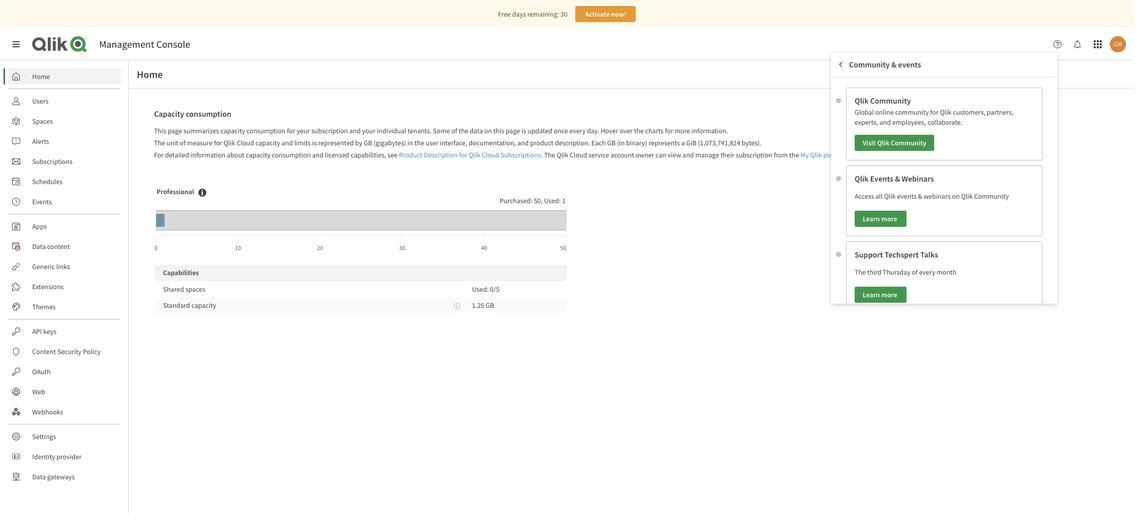 Task type: vqa. For each thing, say whether or not it's contained in the screenshot.
page
yes



Task type: locate. For each thing, give the bounding box(es) containing it.
qlik down description.
[[557, 150, 568, 160]]

subscriptions inside navigation pane element
[[32, 157, 73, 166]]

learn for support
[[863, 290, 880, 300]]

0 vertical spatial consumption
[[186, 109, 231, 119]]

1 learn from the top
[[863, 214, 880, 223]]

(gigabytes)
[[374, 138, 406, 147]]

events down schedules
[[32, 197, 52, 206]]

subscriptions up schedules
[[32, 157, 73, 166]]

1 learn more button from the top
[[855, 211, 907, 227]]

qlik right visit
[[877, 138, 889, 147]]

on right "webinars"
[[952, 192, 960, 201]]

support techspert talks
[[855, 250, 938, 260]]

events inside navigation pane element
[[32, 197, 52, 206]]

0 vertical spatial learn
[[863, 214, 880, 223]]

0 vertical spatial subscription
[[311, 126, 348, 135]]

management console
[[99, 38, 190, 50]]

support
[[855, 250, 883, 260]]

learn more button down the third
[[855, 287, 907, 303]]

2 vertical spatial &
[[918, 192, 922, 201]]

events up community
[[898, 59, 921, 69]]

the
[[459, 126, 468, 135], [634, 126, 644, 135], [414, 138, 424, 147], [789, 150, 799, 160]]

0 horizontal spatial every
[[569, 126, 586, 135]]

2 page from the left
[[506, 126, 520, 135]]

once
[[554, 126, 568, 135]]

this
[[154, 126, 166, 135]]

group
[[831, 52, 1058, 315]]

api keys link
[[8, 324, 121, 340]]

learn more button down 'all'
[[855, 211, 907, 227]]

more up a at the top of page
[[675, 126, 690, 135]]

third
[[867, 268, 881, 277]]

is
[[521, 126, 526, 135], [312, 138, 317, 147]]

global
[[855, 108, 874, 117]]

1 vertical spatial every
[[919, 268, 935, 277]]

your up by on the top
[[362, 126, 375, 135]]

1 horizontal spatial gb
[[486, 301, 494, 310]]

learn down access
[[863, 214, 880, 223]]

bytes).
[[742, 138, 761, 147]]

qlik up access
[[855, 174, 869, 184]]

charts
[[645, 126, 664, 135]]

1 vertical spatial learn more button
[[855, 287, 907, 303]]

qlik events & webinars
[[855, 174, 934, 184]]

2 data from the top
[[32, 473, 46, 482]]

0 vertical spatial more
[[675, 126, 690, 135]]

cloud down documentation,
[[482, 150, 499, 160]]

updated
[[528, 126, 552, 135]]

0 vertical spatial is
[[521, 126, 526, 135]]

some
[[433, 126, 450, 135]]

on left 'this'
[[484, 126, 492, 135]]

remaining:
[[527, 10, 559, 19]]

2 vertical spatial consumption
[[272, 150, 311, 160]]

0 horizontal spatial page
[[168, 126, 182, 135]]

for inside the qlik community global online community for qlik customers, partners, experts, and employees, collaborate.
[[930, 108, 938, 117]]

the down this
[[154, 138, 165, 147]]

qlik up "collaborate."
[[940, 108, 952, 117]]

1 vertical spatial used:
[[472, 285, 489, 294]]

1 horizontal spatial subscription
[[736, 150, 772, 160]]

used: left 1
[[544, 196, 561, 205]]

1 data from the top
[[32, 242, 46, 251]]

every down talks
[[919, 268, 935, 277]]

data left content
[[32, 242, 46, 251]]

cloud up about
[[237, 138, 254, 147]]

2 learn more from the top
[[863, 290, 899, 300]]

learn more down 'all'
[[863, 214, 899, 223]]

represents
[[649, 138, 680, 147]]

is left updated
[[521, 126, 526, 135]]

and left product
[[517, 138, 529, 147]]

data gateways link
[[8, 469, 121, 485]]

every inside group
[[919, 268, 935, 277]]

1 horizontal spatial cloud
[[482, 150, 499, 160]]

the up binary)
[[634, 126, 644, 135]]

1 vertical spatial events
[[32, 197, 52, 206]]

1 horizontal spatial subscriptions
[[501, 150, 541, 160]]

data for data gateways
[[32, 473, 46, 482]]

online
[[875, 108, 894, 117]]

capacity right about
[[246, 150, 270, 160]]

capacity down the spaces
[[191, 301, 216, 310]]

2 horizontal spatial of
[[912, 268, 918, 277]]

0 horizontal spatial subscriptions
[[32, 157, 73, 166]]

purchased: 50, used: 1
[[500, 196, 566, 205]]

home down management console element
[[137, 68, 163, 81]]

0/5
[[490, 285, 499, 294]]

apps
[[32, 222, 47, 231]]

for up the information
[[214, 138, 222, 147]]

2 learn from the top
[[863, 290, 880, 300]]

0 vertical spatial data
[[32, 242, 46, 251]]

hover
[[601, 126, 618, 135]]

1 vertical spatial of
[[180, 138, 186, 147]]

0 vertical spatial every
[[569, 126, 586, 135]]

page
[[168, 126, 182, 135], [506, 126, 520, 135]]

webinars
[[902, 174, 934, 184]]

2 vertical spatial of
[[912, 268, 918, 277]]

1 horizontal spatial on
[[952, 192, 960, 201]]

learn more button
[[855, 211, 907, 227], [855, 287, 907, 303]]

and left limits
[[282, 138, 293, 147]]

& left the webinars
[[895, 174, 900, 184]]

page up 'unit'
[[168, 126, 182, 135]]

events down the webinars
[[897, 192, 917, 201]]

1 horizontal spatial every
[[919, 268, 935, 277]]

on inside this page summarizes capacity consumption for your subscription and your individual tenants. some of the data on this page is updated once every day. hover over the charts for more information. the unit of measure for qlik cloud capacity and limits is represented by gb (gigabytes) in the user interface, documentation, and product description. each gb (in binary) represents a gib (1,073,741,824 bytes). for detailed information about capacity consumption and licensed capabilities, see product description for qlik cloud subscriptions . the qlik cloud service account owner can view and manage their subscription from the my qlik portal
[[484, 126, 492, 135]]

documentation,
[[469, 138, 516, 147]]

for up "collaborate."
[[930, 108, 938, 117]]

the right .
[[544, 150, 555, 160]]

learn more
[[863, 214, 899, 223], [863, 290, 899, 300]]

content
[[47, 242, 70, 251]]

1 learn more from the top
[[863, 214, 899, 223]]

2 vertical spatial the
[[855, 268, 866, 277]]

1 vertical spatial learn more
[[863, 290, 899, 300]]

page right 'this'
[[506, 126, 520, 135]]

1 horizontal spatial home
[[137, 68, 163, 81]]

1 vertical spatial learn
[[863, 290, 880, 300]]

the left the third
[[855, 268, 866, 277]]

0 vertical spatial learn more button
[[855, 211, 907, 227]]

2 vertical spatial more
[[881, 290, 897, 300]]

events up 'all'
[[870, 174, 893, 184]]

close sidebar menu image
[[12, 40, 20, 48]]

2 horizontal spatial the
[[855, 268, 866, 277]]

activate
[[585, 10, 610, 19]]

capacity consumption
[[154, 109, 231, 119]]

their
[[720, 150, 734, 160]]

themes
[[32, 303, 56, 312]]

gb right by on the top
[[364, 138, 372, 147]]

is right limits
[[312, 138, 317, 147]]

oauth link
[[8, 364, 121, 380]]

represented
[[318, 138, 354, 147]]

from
[[774, 150, 788, 160]]

consumption
[[186, 109, 231, 119], [247, 126, 285, 135], [272, 150, 311, 160]]

gateways
[[47, 473, 75, 482]]

every
[[569, 126, 586, 135], [919, 268, 935, 277]]

1 horizontal spatial your
[[362, 126, 375, 135]]

cloud down description.
[[570, 150, 587, 160]]

0 horizontal spatial home
[[32, 72, 50, 81]]

binary)
[[626, 138, 647, 147]]

0 vertical spatial learn more
[[863, 214, 899, 223]]

subscription down the bytes).
[[736, 150, 772, 160]]

of up interface, at the top of page
[[451, 126, 457, 135]]

and down "online"
[[880, 118, 891, 127]]

1 vertical spatial the
[[544, 150, 555, 160]]

employees,
[[892, 118, 926, 127]]

extensions
[[32, 282, 64, 291]]

for down interface, at the top of page
[[459, 150, 467, 160]]

0 horizontal spatial events
[[32, 197, 52, 206]]

events
[[870, 174, 893, 184], [32, 197, 52, 206]]

1 vertical spatial data
[[32, 473, 46, 482]]

data inside data content link
[[32, 242, 46, 251]]

gb left (in
[[607, 138, 616, 147]]

purchased:
[[500, 196, 532, 205]]

home up users
[[32, 72, 50, 81]]

manage
[[695, 150, 719, 160]]

events
[[898, 59, 921, 69], [897, 192, 917, 201]]

greg robinson image
[[1110, 36, 1126, 52]]

provider
[[57, 452, 81, 462]]

& left "webinars"
[[918, 192, 922, 201]]

subscription up the represented
[[311, 126, 348, 135]]

your up limits
[[297, 126, 310, 135]]

my
[[800, 150, 809, 160]]

learn more button for techspert
[[855, 287, 907, 303]]

access
[[855, 192, 874, 201]]

capacity
[[154, 109, 184, 119]]

licensed
[[325, 150, 349, 160]]

data inside data gateways link
[[32, 473, 46, 482]]

2 learn more button from the top
[[855, 287, 907, 303]]

0 horizontal spatial the
[[154, 138, 165, 147]]

learn for qlik
[[863, 214, 880, 223]]

subscriptions
[[501, 150, 541, 160], [32, 157, 73, 166]]

of right thursday
[[912, 268, 918, 277]]

the chart shows the total for the subscription. image
[[198, 189, 206, 197]]

generic
[[32, 262, 55, 271]]

used: left 0/5
[[472, 285, 489, 294]]

1 horizontal spatial of
[[451, 126, 457, 135]]

api keys
[[32, 327, 56, 336]]

individual
[[377, 126, 406, 135]]

and
[[880, 118, 891, 127], [349, 126, 361, 135], [282, 138, 293, 147], [517, 138, 529, 147], [312, 150, 324, 160], [683, 150, 694, 160]]

0 horizontal spatial is
[[312, 138, 317, 147]]

professional
[[157, 187, 194, 196]]

visit qlik community
[[863, 138, 926, 147]]

information.
[[692, 126, 728, 135]]

content security policy
[[32, 347, 101, 356]]

learn more for techspert
[[863, 290, 899, 300]]

0 vertical spatial on
[[484, 126, 492, 135]]

learn down the third
[[863, 290, 880, 300]]

techspert
[[885, 250, 919, 260]]

every up description.
[[569, 126, 586, 135]]

home inside navigation pane element
[[32, 72, 50, 81]]

for
[[930, 108, 938, 117], [287, 126, 295, 135], [665, 126, 673, 135], [214, 138, 222, 147], [459, 150, 467, 160]]

1 horizontal spatial used:
[[544, 196, 561, 205]]

learn more for events
[[863, 214, 899, 223]]

0 vertical spatial events
[[870, 174, 893, 184]]

oauth
[[32, 367, 51, 376]]

portal
[[823, 150, 841, 160]]

qlik community global online community for qlik customers, partners, experts, and employees, collaborate.
[[855, 96, 1015, 127]]

themes link
[[8, 299, 121, 315]]

of
[[451, 126, 457, 135], [180, 138, 186, 147], [912, 268, 918, 277]]

management console element
[[99, 38, 190, 50]]

1 horizontal spatial page
[[506, 126, 520, 135]]

more down thursday
[[881, 290, 897, 300]]

customers,
[[953, 108, 985, 117]]

gb right 1.25
[[486, 301, 494, 310]]

schedules link
[[8, 174, 121, 190]]

community
[[895, 108, 929, 117]]

1 vertical spatial on
[[952, 192, 960, 201]]

partners,
[[987, 108, 1013, 117]]

1 vertical spatial subscription
[[736, 150, 772, 160]]

of right 'unit'
[[180, 138, 186, 147]]

and up by on the top
[[349, 126, 361, 135]]

group containing community & events
[[831, 52, 1058, 315]]

0 horizontal spatial on
[[484, 126, 492, 135]]

detailed
[[165, 150, 189, 160]]

product
[[399, 150, 422, 160]]

learn more button for events
[[855, 211, 907, 227]]

used:
[[544, 196, 561, 205], [472, 285, 489, 294]]

security
[[57, 347, 81, 356]]

spaces link
[[8, 113, 121, 129]]

1.25 gb
[[472, 301, 494, 310]]

learn more down the third
[[863, 290, 899, 300]]

1 vertical spatial more
[[881, 214, 897, 223]]

0 horizontal spatial your
[[297, 126, 310, 135]]

more down 'all'
[[881, 214, 897, 223]]

community
[[849, 59, 890, 69], [870, 96, 911, 106], [891, 138, 926, 147], [974, 192, 1009, 201]]

owner
[[636, 150, 654, 160]]

& up "online"
[[891, 59, 897, 69]]

1 horizontal spatial the
[[544, 150, 555, 160]]

cloud
[[237, 138, 254, 147], [482, 150, 499, 160], [570, 150, 587, 160]]

data down identity at the bottom left
[[32, 473, 46, 482]]

subscriptions down product
[[501, 150, 541, 160]]

gb
[[364, 138, 372, 147], [607, 138, 616, 147], [486, 301, 494, 310]]

collaborate.
[[927, 118, 962, 127]]



Task type: describe. For each thing, give the bounding box(es) containing it.
day.
[[587, 126, 599, 135]]

2 horizontal spatial gb
[[607, 138, 616, 147]]

in
[[407, 138, 413, 147]]

about
[[227, 150, 244, 160]]

product
[[530, 138, 553, 147]]

qlik inside 'button'
[[877, 138, 889, 147]]

used: 0/5
[[472, 285, 499, 294]]

identity provider
[[32, 452, 81, 462]]

talks
[[920, 250, 938, 260]]

qlik right "webinars"
[[961, 192, 973, 201]]

qlik right 'all'
[[884, 192, 896, 201]]

identity provider link
[[8, 449, 121, 465]]

keys
[[43, 327, 56, 336]]

qlik right my
[[810, 150, 822, 160]]

of inside group
[[912, 268, 918, 277]]

1 vertical spatial is
[[312, 138, 317, 147]]

see
[[388, 150, 398, 160]]

standard
[[163, 301, 190, 310]]

and left licensed
[[312, 150, 324, 160]]

the left data
[[459, 126, 468, 135]]

users link
[[8, 93, 121, 109]]

30
[[560, 10, 567, 19]]

50,
[[534, 196, 543, 205]]

gib
[[686, 138, 696, 147]]

1 your from the left
[[297, 126, 310, 135]]

interface,
[[440, 138, 467, 147]]

view
[[668, 150, 681, 160]]

1.25
[[472, 301, 484, 310]]

apps link
[[8, 218, 121, 235]]

and inside the qlik community global online community for qlik customers, partners, experts, and employees, collaborate.
[[880, 118, 891, 127]]

spaces
[[32, 117, 53, 126]]

0 vertical spatial events
[[898, 59, 921, 69]]

over
[[620, 126, 633, 135]]

thursday
[[883, 268, 910, 277]]

unit
[[167, 138, 178, 147]]

this
[[493, 126, 504, 135]]

identity
[[32, 452, 55, 462]]

month
[[937, 268, 956, 277]]

capacity left limits
[[255, 138, 280, 147]]

and down the gib
[[683, 150, 694, 160]]

api
[[32, 327, 42, 336]]

free
[[498, 10, 511, 19]]

settings
[[32, 432, 56, 441]]

each
[[591, 138, 606, 147]]

data
[[470, 126, 483, 135]]

console
[[156, 38, 190, 50]]

0 horizontal spatial subscription
[[311, 126, 348, 135]]

subscriptions inside this page summarizes capacity consumption for your subscription and your individual tenants. some of the data on this page is updated once every day. hover over the charts for more information. the unit of measure for qlik cloud capacity and limits is represented by gb (gigabytes) in the user interface, documentation, and product description. each gb (in binary) represents a gib (1,073,741,824 bytes). for detailed information about capacity consumption and licensed capabilities, see product description for qlik cloud subscriptions . the qlik cloud service account owner can view and manage their subscription from the my qlik portal
[[501, 150, 541, 160]]

navigation pane element
[[0, 64, 128, 489]]

the inside group
[[855, 268, 866, 277]]

1 vertical spatial consumption
[[247, 126, 285, 135]]

can
[[656, 150, 666, 160]]

shared
[[163, 285, 184, 294]]

0 horizontal spatial used:
[[472, 285, 489, 294]]

2 your from the left
[[362, 126, 375, 135]]

activate now! link
[[576, 6, 636, 22]]

0 vertical spatial the
[[154, 138, 165, 147]]

my qlik portal link
[[800, 150, 841, 160]]

all
[[875, 192, 883, 201]]

2 horizontal spatial cloud
[[570, 150, 587, 160]]

free days remaining: 30
[[498, 10, 567, 19]]

qlik up global
[[855, 96, 869, 106]]

1 vertical spatial &
[[895, 174, 900, 184]]

more for support
[[881, 290, 897, 300]]

on inside group
[[952, 192, 960, 201]]

community inside 'button'
[[891, 138, 926, 147]]

web link
[[8, 384, 121, 400]]

for up limits
[[287, 126, 295, 135]]

more inside this page summarizes capacity consumption for your subscription and your individual tenants. some of the data on this page is updated once every day. hover over the charts for more information. the unit of measure for qlik cloud capacity and limits is represented by gb (gigabytes) in the user interface, documentation, and product description. each gb (in binary) represents a gib (1,073,741,824 bytes). for detailed information about capacity consumption and licensed capabilities, see product description for qlik cloud subscriptions . the qlik cloud service account owner can view and manage their subscription from the my qlik portal
[[675, 126, 690, 135]]

1 horizontal spatial events
[[870, 174, 893, 184]]

0 horizontal spatial of
[[180, 138, 186, 147]]

content security policy link
[[8, 344, 121, 360]]

shared spaces
[[163, 285, 205, 294]]

now!
[[611, 10, 626, 19]]

0 vertical spatial of
[[451, 126, 457, 135]]

visit qlik community button
[[855, 135, 934, 151]]

for up represents
[[665, 126, 673, 135]]

capacity up about
[[220, 126, 245, 135]]

the right in
[[414, 138, 424, 147]]

spaces
[[185, 285, 205, 294]]

0 vertical spatial &
[[891, 59, 897, 69]]

every inside this page summarizes capacity consumption for your subscription and your individual tenants. some of the data on this page is updated once every day. hover over the charts for more information. the unit of measure for qlik cloud capacity and limits is represented by gb (gigabytes) in the user interface, documentation, and product description. each gb (in binary) represents a gib (1,073,741,824 bytes). for detailed information about capacity consumption and licensed capabilities, see product description for qlik cloud subscriptions . the qlik cloud service account owner can view and manage their subscription from the my qlik portal
[[569, 126, 586, 135]]

alerts link
[[8, 133, 121, 149]]

the chart shows the total for the subscription. element
[[194, 189, 206, 199]]

summarizes
[[183, 126, 219, 135]]

events link
[[8, 194, 121, 210]]

(in
[[617, 138, 625, 147]]

access all qlik events & webinars on qlik community
[[855, 192, 1009, 201]]

the left my
[[789, 150, 799, 160]]

user
[[426, 138, 438, 147]]

for
[[154, 150, 164, 160]]

qlik up about
[[224, 138, 235, 147]]

1 page from the left
[[168, 126, 182, 135]]

service
[[589, 150, 609, 160]]

this page summarizes capacity consumption for your subscription and your individual tenants. some of the data on this page is updated once every day. hover over the charts for more information. the unit of measure for qlik cloud capacity and limits is represented by gb (gigabytes) in the user interface, documentation, and product description. each gb (in binary) represents a gib (1,073,741,824 bytes). for detailed information about capacity consumption and licensed capabilities, see product description for qlik cloud subscriptions . the qlik cloud service account owner can view and manage their subscription from the my qlik portal
[[154, 126, 841, 160]]

1 vertical spatial events
[[897, 192, 917, 201]]

capabilities
[[163, 268, 199, 277]]

settings link
[[8, 429, 121, 445]]

measure
[[187, 138, 212, 147]]

days
[[512, 10, 526, 19]]

activate now!
[[585, 10, 626, 19]]

(1,073,741,824
[[698, 138, 740, 147]]

0 horizontal spatial gb
[[364, 138, 372, 147]]

community inside the qlik community global online community for qlik customers, partners, experts, and employees, collaborate.
[[870, 96, 911, 106]]

generic links
[[32, 262, 70, 271]]

alerts
[[32, 137, 49, 146]]

the third thursday of every month
[[855, 268, 956, 277]]

more for qlik
[[881, 214, 897, 223]]

1 horizontal spatial is
[[521, 126, 526, 135]]

subscriptions link
[[8, 154, 121, 170]]

0 horizontal spatial cloud
[[237, 138, 254, 147]]

data content
[[32, 242, 70, 251]]

0 vertical spatial used:
[[544, 196, 561, 205]]

data content link
[[8, 239, 121, 255]]

qlik down documentation,
[[469, 150, 480, 160]]

experts,
[[855, 118, 878, 127]]

community & events
[[849, 59, 921, 69]]

data for data content
[[32, 242, 46, 251]]



